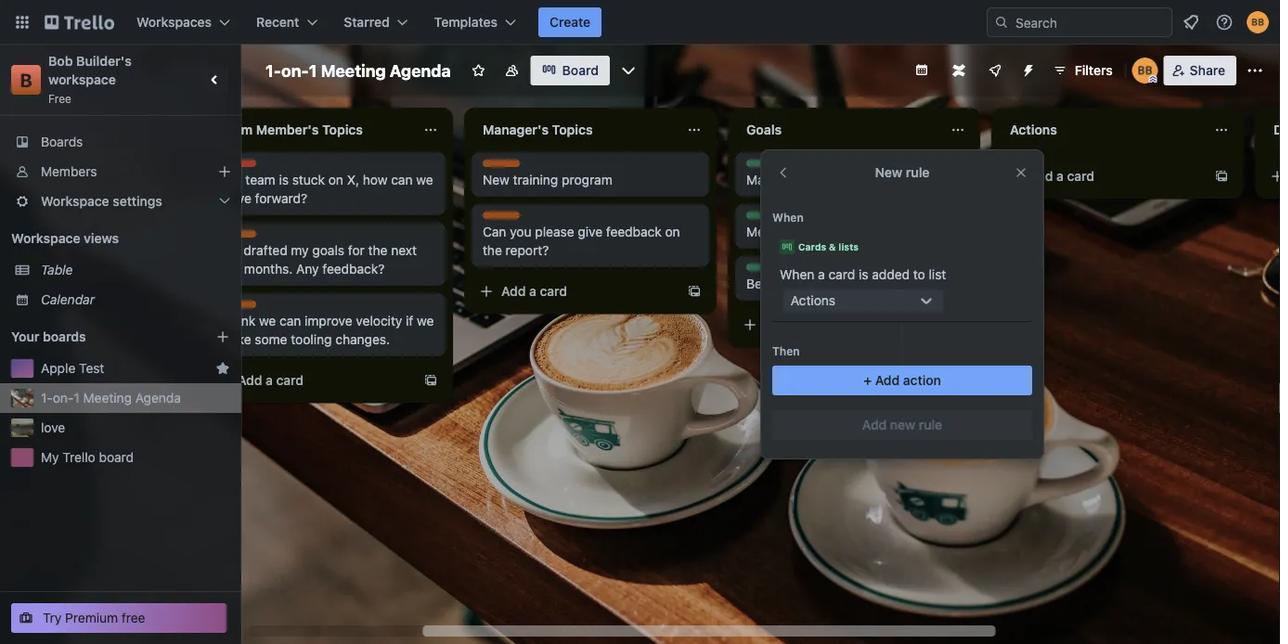 Task type: describe. For each thing, give the bounding box(es) containing it.
add a card button for manager's topics
[[472, 277, 680, 307]]

we right if
[[417, 313, 434, 329]]

filters button
[[1048, 56, 1119, 85]]

can
[[483, 224, 507, 240]]

workspace settings
[[41, 194, 162, 209]]

manage time chaos link
[[747, 171, 962, 189]]

discuss for can
[[483, 213, 525, 226]]

workspace settings button
[[0, 187, 241, 216]]

chaos
[[828, 172, 864, 188]]

is inside the team is stuck on x, how can we move forward?
[[279, 172, 289, 188]]

another
[[793, 224, 839, 240]]

actions inside text field
[[1011, 122, 1058, 137]]

give
[[578, 224, 603, 240]]

0 horizontal spatial 1-on-1 meeting agenda
[[41, 391, 181, 406]]

i think we can improve velocity if we make some tooling changes.
[[219, 313, 434, 347]]

bob builder (bobbuilder40) image
[[1247, 11, 1270, 33]]

my
[[41, 450, 59, 465]]

recent button
[[245, 7, 329, 37]]

if
[[406, 313, 414, 329]]

card for manager's topics
[[540, 284, 568, 299]]

goal for mentor
[[747, 213, 771, 226]]

program
[[562, 172, 613, 188]]

color: green, title: "goal" element for mentor
[[747, 212, 784, 226]]

calendar
[[41, 292, 95, 307]]

new inside discuss new training program
[[483, 172, 510, 188]]

team
[[246, 172, 276, 188]]

add right starred icon
[[238, 373, 262, 388]]

0 horizontal spatial agenda
[[135, 391, 181, 406]]

goal manage time chaos
[[747, 161, 864, 188]]

can inside i think we can improve velocity if we make some tooling changes.
[[280, 313, 301, 329]]

workspace views
[[11, 231, 119, 246]]

workspaces button
[[125, 7, 242, 37]]

blog
[[830, 276, 856, 292]]

mentor another developer link
[[747, 223, 962, 241]]

add a card for manager's topics
[[502, 284, 568, 299]]

try premium free
[[43, 611, 145, 626]]

try premium free button
[[11, 604, 227, 633]]

search image
[[995, 15, 1010, 30]]

workspace navigation collapse icon image
[[202, 67, 228, 93]]

starred
[[344, 14, 390, 30]]

workspaces
[[137, 14, 212, 30]]

apple
[[41, 361, 76, 376]]

add new rule
[[863, 418, 943, 433]]

open information menu image
[[1216, 13, 1234, 32]]

the team is stuck on x, how can we move forward?
[[219, 172, 433, 206]]

manager's
[[483, 122, 549, 137]]

card down 'some' on the bottom left of the page
[[276, 373, 304, 388]]

apple test link
[[41, 359, 208, 378]]

Search field
[[1010, 8, 1172, 36]]

0 notifications image
[[1181, 11, 1203, 33]]

workspace for workspace views
[[11, 231, 80, 246]]

1-on-1 meeting agenda link
[[41, 389, 230, 408]]

discuss new training program
[[483, 161, 613, 188]]

goal mentor another developer
[[747, 213, 902, 240]]

add a card button for goals
[[736, 310, 944, 340]]

to
[[914, 267, 926, 282]]

Board name text field
[[256, 56, 460, 85]]

trello
[[63, 450, 95, 465]]

x,
[[347, 172, 360, 188]]

Team Member's Topics text field
[[208, 115, 412, 145]]

agenda inside the board name text box
[[390, 60, 451, 80]]

few
[[219, 261, 241, 277]]

1- inside the board name text box
[[266, 60, 281, 80]]

tooling
[[291, 332, 332, 347]]

starred icon image
[[215, 361, 230, 376]]

settings
[[113, 194, 162, 209]]

calendar link
[[41, 291, 230, 309]]

love
[[41, 420, 65, 436]]

when for when
[[773, 211, 804, 224]]

lists
[[839, 241, 859, 252]]

add inside 'button'
[[863, 418, 887, 433]]

back to home image
[[45, 7, 114, 37]]

add a card button for team member's topics
[[208, 366, 416, 396]]

improve
[[305, 313, 353, 329]]

goals
[[747, 122, 782, 137]]

premium
[[65, 611, 118, 626]]

b
[[20, 69, 32, 91]]

members
[[41, 164, 97, 179]]

can inside the team is stuck on x, how can we move forward?
[[391, 172, 413, 188]]

workspace visible image
[[505, 63, 520, 78]]

0 vertical spatial rule
[[906, 165, 930, 180]]

create from template… image for best practice blog
[[951, 318, 966, 333]]

new rule
[[875, 165, 930, 180]]

create from template… image for i think we can improve velocity if we make some tooling changes.
[[424, 373, 438, 388]]

time
[[798, 172, 824, 188]]

add down actions text field
[[1029, 169, 1054, 184]]

velocity
[[356, 313, 403, 329]]

i've
[[219, 243, 240, 258]]

card for goals
[[804, 317, 831, 333]]

calendar power-up image
[[915, 62, 930, 77]]

Manager's Topics text field
[[472, 115, 676, 145]]

1 vertical spatial 1
[[74, 391, 80, 406]]

member's
[[256, 122, 319, 137]]

free
[[122, 611, 145, 626]]

free
[[48, 92, 71, 105]]

practice
[[777, 276, 826, 292]]

my trello board
[[41, 450, 134, 465]]

1 vertical spatial meeting
[[83, 391, 132, 406]]

goal for best
[[747, 265, 771, 278]]

color: orange, title: "discuss" element for can
[[483, 212, 525, 226]]

templates button
[[423, 7, 528, 37]]

on inside discuss can you please give feedback on the report?
[[666, 224, 681, 240]]

add a card for actions
[[1029, 169, 1095, 184]]

on- inside the board name text box
[[281, 60, 309, 80]]

mentor
[[747, 224, 790, 240]]

for
[[348, 243, 365, 258]]

a left blog
[[818, 267, 825, 282]]

show menu image
[[1247, 61, 1265, 80]]

1 horizontal spatial new
[[875, 165, 903, 180]]

add a card button for actions
[[999, 162, 1207, 191]]

months.
[[244, 261, 293, 277]]

when a card is added to list
[[780, 267, 947, 282]]

a for manager's topics
[[530, 284, 537, 299]]

make
[[219, 332, 251, 347]]

automation image
[[1014, 56, 1040, 82]]

boards link
[[0, 127, 241, 157]]

feedback?
[[323, 261, 385, 277]]

your boards with 4 items element
[[11, 326, 188, 348]]

report?
[[506, 243, 549, 258]]

list
[[929, 267, 947, 282]]

bob builder (bobbuilder40) image
[[1133, 58, 1159, 84]]

1-on-1 meeting agenda inside the board name text box
[[266, 60, 451, 80]]

when for when a card is added to list
[[780, 267, 815, 282]]

how
[[363, 172, 388, 188]]

meeting inside the board name text box
[[321, 60, 386, 80]]

can you please give feedback on the report? link
[[483, 223, 698, 260]]

bob builder's workspace free
[[48, 53, 135, 105]]

a down 'some' on the bottom left of the page
[[266, 373, 273, 388]]

try
[[43, 611, 62, 626]]

boards
[[41, 134, 83, 150]]



Task type: locate. For each thing, give the bounding box(es) containing it.
add a card button down tooling
[[208, 366, 416, 396]]

1 horizontal spatial create from template… image
[[1215, 169, 1230, 184]]

0 vertical spatial workspace
[[41, 194, 109, 209]]

Goals text field
[[736, 115, 940, 145]]

1 horizontal spatial actions
[[1011, 122, 1058, 137]]

0 vertical spatial agenda
[[390, 60, 451, 80]]

we up 'some' on the bottom left of the page
[[259, 313, 276, 329]]

1 vertical spatial discuss
[[483, 213, 525, 226]]

can right how
[[391, 172, 413, 188]]

1 vertical spatial color: green, title: "goal" element
[[747, 212, 784, 226]]

workspace
[[48, 72, 116, 87]]

on- down the apple
[[53, 391, 74, 406]]

a for goals
[[793, 317, 801, 333]]

goal inside goal best practice blog
[[747, 265, 771, 278]]

a down 'report?'
[[530, 284, 537, 299]]

2 goal from the top
[[747, 213, 771, 226]]

card down actions text field
[[1068, 169, 1095, 184]]

0 vertical spatial can
[[391, 172, 413, 188]]

0 vertical spatial on
[[329, 172, 344, 188]]

my
[[291, 243, 309, 258]]

your boards
[[11, 329, 86, 345]]

members link
[[0, 157, 241, 187]]

0 horizontal spatial 1-
[[41, 391, 53, 406]]

0 vertical spatial create from template… image
[[951, 318, 966, 333]]

1 down recent dropdown button
[[309, 60, 317, 80]]

0 vertical spatial 1
[[309, 60, 317, 80]]

1 vertical spatial agenda
[[135, 391, 181, 406]]

0 horizontal spatial create from template… image
[[687, 284, 702, 299]]

agenda
[[390, 60, 451, 80], [135, 391, 181, 406]]

drafted
[[244, 243, 288, 258]]

workspace for workspace settings
[[41, 194, 109, 209]]

add board image
[[215, 330, 230, 345]]

1 inside the board name text box
[[309, 60, 317, 80]]

bob
[[48, 53, 73, 69]]

color: green, title: "goal" element down goals on the top right of page
[[747, 160, 784, 174]]

the right 'for'
[[368, 243, 388, 258]]

your
[[11, 329, 39, 345]]

please
[[535, 224, 575, 240]]

workspace up table
[[11, 231, 80, 246]]

i've drafted my goals for the next few months. any feedback?
[[219, 243, 417, 277]]

recent
[[256, 14, 299, 30]]

2 discuss from the top
[[483, 213, 525, 226]]

1 vertical spatial 1-
[[41, 391, 53, 406]]

add a card up then
[[765, 317, 831, 333]]

Actions text field
[[999, 115, 1204, 145]]

training
[[513, 172, 559, 188]]

developer
[[843, 224, 902, 240]]

we inside the team is stuck on x, how can we move forward?
[[416, 172, 433, 188]]

some
[[255, 332, 288, 347]]

rule right chaos
[[906, 165, 930, 180]]

0 horizontal spatial on-
[[53, 391, 74, 406]]

add a card for goals
[[765, 317, 831, 333]]

card for actions
[[1068, 169, 1095, 184]]

create from template… image for actions
[[1215, 169, 1230, 184]]

forward?
[[255, 191, 308, 206]]

team member's topics
[[219, 122, 363, 137]]

topics up x,
[[322, 122, 363, 137]]

1 topics from the left
[[322, 122, 363, 137]]

discuss inside discuss new training program
[[483, 161, 525, 174]]

is up forward?
[[279, 172, 289, 188]]

rule right new
[[919, 418, 943, 433]]

table link
[[41, 261, 230, 280]]

color: green, title: "goal" element down manage
[[747, 212, 784, 226]]

1 vertical spatial actions
[[791, 293, 836, 308]]

add right the +
[[876, 373, 900, 388]]

apple test
[[41, 361, 104, 376]]

color: green, title: "goal" element for manage
[[747, 160, 784, 174]]

next
[[391, 243, 417, 258]]

the team is stuck on x, how can we move forward? link
[[219, 171, 435, 208]]

add a card button down can you please give feedback on the report? link
[[472, 277, 680, 307]]

add a card button down actions text field
[[999, 162, 1207, 191]]

the inside "i've drafted my goals for the next few months. any feedback?"
[[368, 243, 388, 258]]

then
[[773, 345, 800, 358]]

1 horizontal spatial can
[[391, 172, 413, 188]]

the down the can
[[483, 243, 502, 258]]

team
[[219, 122, 253, 137]]

1 horizontal spatial meeting
[[321, 60, 386, 80]]

a for actions
[[1057, 169, 1064, 184]]

1 horizontal spatial is
[[859, 267, 869, 282]]

0 vertical spatial color: green, title: "goal" element
[[747, 160, 784, 174]]

manager's topics
[[483, 122, 593, 137]]

0 horizontal spatial 1
[[74, 391, 80, 406]]

color: orange, title: "discuss" element up 'report?'
[[483, 212, 525, 226]]

0 vertical spatial is
[[279, 172, 289, 188]]

0 horizontal spatial is
[[279, 172, 289, 188]]

a up then
[[793, 317, 801, 333]]

create from template… image
[[951, 318, 966, 333], [424, 373, 438, 388]]

1 vertical spatial color: orange, title: "discuss" element
[[483, 212, 525, 226]]

on left x,
[[329, 172, 344, 188]]

actions down practice
[[791, 293, 836, 308]]

1 vertical spatial rule
[[919, 418, 943, 433]]

1-on-1 meeting agenda down "apple test" link
[[41, 391, 181, 406]]

new training program link
[[483, 171, 698, 189]]

1 vertical spatial when
[[780, 267, 815, 282]]

1 color: green, title: "goal" element from the top
[[747, 160, 784, 174]]

1 vertical spatial 1-on-1 meeting agenda
[[41, 391, 181, 406]]

think
[[226, 313, 256, 329]]

color: orange, title: "discuss" element
[[483, 160, 525, 174], [483, 212, 525, 226]]

meeting down starred at the top of the page
[[321, 60, 386, 80]]

2 the from the left
[[483, 243, 502, 258]]

when up the mentor
[[773, 211, 804, 224]]

0 vertical spatial meeting
[[321, 60, 386, 80]]

board link
[[531, 56, 610, 85]]

goal down manage
[[747, 213, 771, 226]]

0 horizontal spatial can
[[280, 313, 301, 329]]

confluence icon image
[[953, 64, 966, 77]]

color: orange, title: "discuss" element down manager's
[[483, 160, 525, 174]]

color: green, title: "goal" element down the mentor
[[747, 264, 784, 278]]

2 color: green, title: "goal" element from the top
[[747, 212, 784, 226]]

1 horizontal spatial topics
[[552, 122, 593, 137]]

1
[[309, 60, 317, 80], [74, 391, 80, 406]]

1- down recent
[[266, 60, 281, 80]]

0 vertical spatial goal
[[747, 161, 771, 174]]

new right chaos
[[875, 165, 903, 180]]

discuss down manager's
[[483, 161, 525, 174]]

add new rule button
[[773, 411, 1033, 440]]

actions down automation "icon"
[[1011, 122, 1058, 137]]

2 vertical spatial goal
[[747, 265, 771, 278]]

1 horizontal spatial create from template… image
[[951, 318, 966, 333]]

&
[[829, 241, 836, 252]]

can up 'some' on the bottom left of the page
[[280, 313, 301, 329]]

meeting down test
[[83, 391, 132, 406]]

0 horizontal spatial actions
[[791, 293, 836, 308]]

1 goal from the top
[[747, 161, 771, 174]]

0 horizontal spatial create from template… image
[[424, 373, 438, 388]]

agenda up love link
[[135, 391, 181, 406]]

primary element
[[0, 0, 1281, 45]]

1-
[[266, 60, 281, 80], [41, 391, 53, 406]]

goal for manage
[[747, 161, 771, 174]]

goal best practice blog
[[747, 265, 856, 292]]

topics inside text field
[[552, 122, 593, 137]]

action
[[904, 373, 942, 388]]

move
[[219, 191, 252, 206]]

add a card down actions text field
[[1029, 169, 1095, 184]]

0 vertical spatial color: orange, title: "discuss" element
[[483, 160, 525, 174]]

create from template… image
[[1215, 169, 1230, 184], [687, 284, 702, 299]]

we right how
[[416, 172, 433, 188]]

discuss up 'report?'
[[483, 213, 525, 226]]

a down actions text field
[[1057, 169, 1064, 184]]

2 vertical spatial color: green, title: "goal" element
[[747, 264, 784, 278]]

1 down apple test
[[74, 391, 80, 406]]

0 vertical spatial when
[[773, 211, 804, 224]]

color: green, title: "goal" element
[[747, 160, 784, 174], [747, 212, 784, 226], [747, 264, 784, 278]]

feedback
[[606, 224, 662, 240]]

0 vertical spatial 1-
[[266, 60, 281, 80]]

the
[[219, 172, 242, 188]]

add left new
[[863, 418, 887, 433]]

when down cards
[[780, 267, 815, 282]]

0 vertical spatial discuss
[[483, 161, 525, 174]]

0 horizontal spatial meeting
[[83, 391, 132, 406]]

1 horizontal spatial 1-on-1 meeting agenda
[[266, 60, 451, 80]]

add down 'report?'
[[502, 284, 526, 299]]

0 horizontal spatial topics
[[322, 122, 363, 137]]

cards & lists
[[799, 241, 859, 252]]

manage
[[747, 172, 795, 188]]

changes.
[[336, 332, 390, 347]]

1 vertical spatial on
[[666, 224, 681, 240]]

color: orange, title: "discuss" element for new
[[483, 160, 525, 174]]

test
[[79, 361, 104, 376]]

is right blog
[[859, 267, 869, 282]]

new
[[891, 418, 916, 433]]

1 horizontal spatial on-
[[281, 60, 309, 80]]

None text field
[[1263, 115, 1281, 145]]

board
[[563, 63, 599, 78]]

+ add action
[[864, 373, 942, 388]]

add a card button
[[999, 162, 1207, 191], [472, 277, 680, 307], [736, 310, 944, 340], [208, 366, 416, 396]]

views
[[84, 231, 119, 246]]

1-on-1 meeting agenda
[[266, 60, 451, 80], [41, 391, 181, 406]]

1 vertical spatial can
[[280, 313, 301, 329]]

1 discuss from the top
[[483, 161, 525, 174]]

power ups image
[[988, 63, 1003, 78]]

goal down the mentor
[[747, 265, 771, 278]]

0 vertical spatial create from template… image
[[1215, 169, 1230, 184]]

discuss for new
[[483, 161, 525, 174]]

my trello board link
[[41, 449, 230, 467]]

0 horizontal spatial on
[[329, 172, 344, 188]]

0 vertical spatial on-
[[281, 60, 309, 80]]

share button
[[1164, 56, 1237, 85]]

best
[[747, 276, 774, 292]]

card down practice
[[804, 317, 831, 333]]

goal inside 'goal manage time chaos'
[[747, 161, 771, 174]]

1 vertical spatial workspace
[[11, 231, 80, 246]]

1 horizontal spatial on
[[666, 224, 681, 240]]

starred button
[[333, 7, 420, 37]]

workspace inside dropdown button
[[41, 194, 109, 209]]

0 horizontal spatial new
[[483, 172, 510, 188]]

love link
[[41, 419, 230, 437]]

share
[[1190, 63, 1226, 78]]

1 vertical spatial create from template… image
[[687, 284, 702, 299]]

card down "lists"
[[829, 267, 856, 282]]

goal down goals on the top right of page
[[747, 161, 771, 174]]

0 vertical spatial actions
[[1011, 122, 1058, 137]]

on
[[329, 172, 344, 188], [666, 224, 681, 240]]

add a card button down blog
[[736, 310, 944, 340]]

2 color: orange, title: "discuss" element from the top
[[483, 212, 525, 226]]

topics
[[322, 122, 363, 137], [552, 122, 593, 137]]

i
[[219, 313, 223, 329]]

on- down recent dropdown button
[[281, 60, 309, 80]]

rule inside 'button'
[[919, 418, 943, 433]]

on right feedback
[[666, 224, 681, 240]]

star or unstar board image
[[472, 63, 486, 78]]

1 horizontal spatial agenda
[[390, 60, 451, 80]]

add
[[1029, 169, 1054, 184], [502, 284, 526, 299], [765, 317, 790, 333], [238, 373, 262, 388], [876, 373, 900, 388], [863, 418, 887, 433]]

1 vertical spatial on-
[[53, 391, 74, 406]]

card
[[1068, 169, 1095, 184], [829, 267, 856, 282], [540, 284, 568, 299], [804, 317, 831, 333], [276, 373, 304, 388]]

new left training
[[483, 172, 510, 188]]

3 color: green, title: "goal" element from the top
[[747, 264, 784, 278]]

1 vertical spatial is
[[859, 267, 869, 282]]

workspace
[[41, 194, 109, 209], [11, 231, 80, 246]]

1-on-1 meeting agenda down starred at the top of the page
[[266, 60, 451, 80]]

color: green, title: "goal" element for best
[[747, 264, 784, 278]]

the
[[368, 243, 388, 258], [483, 243, 502, 258]]

create
[[550, 14, 591, 30]]

1 vertical spatial goal
[[747, 213, 771, 226]]

add a card down 'report?'
[[502, 284, 568, 299]]

1- up love
[[41, 391, 53, 406]]

2 topics from the left
[[552, 122, 593, 137]]

discuss inside discuss can you please give feedback on the report?
[[483, 213, 525, 226]]

the inside discuss can you please give feedback on the report?
[[483, 243, 502, 258]]

topics inside "text field"
[[322, 122, 363, 137]]

agenda left star or unstar board image
[[390, 60, 451, 80]]

goal inside goal mentor another developer
[[747, 213, 771, 226]]

on inside the team is stuck on x, how can we move forward?
[[329, 172, 344, 188]]

1 vertical spatial create from template… image
[[424, 373, 438, 388]]

1 horizontal spatial 1
[[309, 60, 317, 80]]

best practice blog link
[[747, 275, 962, 294]]

builder's
[[76, 53, 132, 69]]

new
[[875, 165, 903, 180], [483, 172, 510, 188]]

workspace down members
[[41, 194, 109, 209]]

b link
[[11, 65, 41, 95]]

card down 'report?'
[[540, 284, 568, 299]]

3 goal from the top
[[747, 265, 771, 278]]

topics up discuss new training program
[[552, 122, 593, 137]]

i think we can improve velocity if we make some tooling changes. link
[[219, 312, 435, 349]]

add up then
[[765, 317, 790, 333]]

create from template… image for manager's topics
[[687, 284, 702, 299]]

this member is an admin of this board. image
[[1150, 75, 1158, 84]]

switch to… image
[[13, 13, 32, 32]]

0 horizontal spatial the
[[368, 243, 388, 258]]

create button
[[539, 7, 602, 37]]

0 vertical spatial 1-on-1 meeting agenda
[[266, 60, 451, 80]]

added
[[872, 267, 910, 282]]

1 color: orange, title: "discuss" element from the top
[[483, 160, 525, 174]]

goals
[[312, 243, 345, 258]]

1 horizontal spatial 1-
[[266, 60, 281, 80]]

bob builder's workspace link
[[48, 53, 135, 87]]

add a card down 'some' on the bottom left of the page
[[238, 373, 304, 388]]

1 the from the left
[[368, 243, 388, 258]]

1 horizontal spatial the
[[483, 243, 502, 258]]

customize views image
[[619, 61, 638, 80]]



Task type: vqa. For each thing, say whether or not it's contained in the screenshot.
the right This
no



